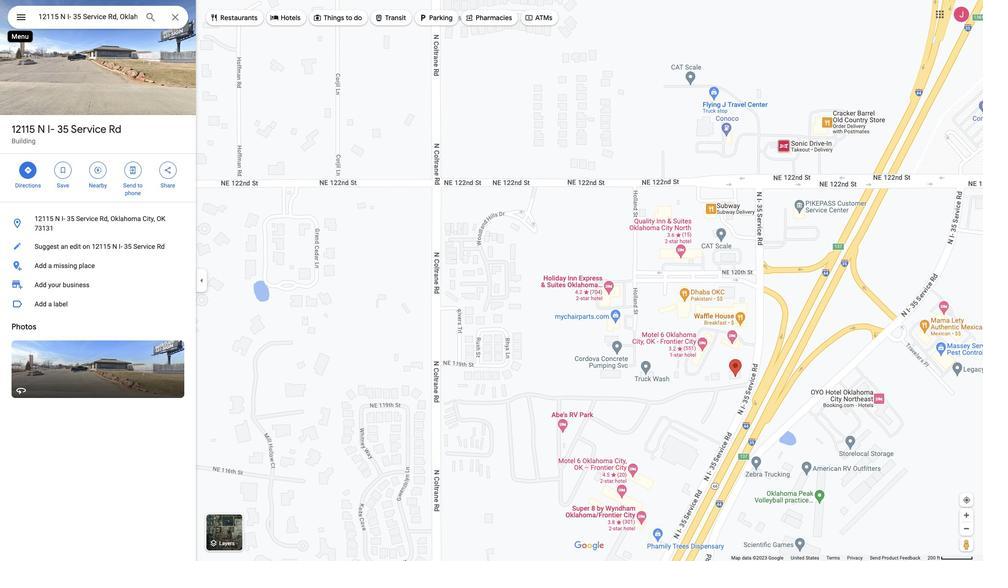Task type: vqa. For each thing, say whether or not it's contained in the screenshot.


Task type: locate. For each thing, give the bounding box(es) containing it.
a inside 'button'
[[48, 262, 52, 270]]

place
[[79, 262, 95, 270]]

footer
[[731, 556, 928, 562]]

0 horizontal spatial rd
[[109, 123, 121, 136]]

35 up edit
[[67, 215, 74, 223]]

200 ft button
[[928, 556, 973, 561]]

None field
[[38, 11, 137, 23]]

2 a from the top
[[48, 301, 52, 308]]

2 vertical spatial n
[[112, 243, 117, 251]]

united states
[[791, 556, 819, 561]]

0 vertical spatial i-
[[48, 123, 55, 136]]

google maps element
[[0, 0, 983, 562]]

 transit
[[375, 12, 406, 23]]

12115
[[12, 123, 35, 136], [35, 215, 53, 223], [92, 243, 111, 251]]


[[419, 12, 427, 23]]

send to phone
[[123, 182, 143, 197]]

1 horizontal spatial send
[[870, 556, 881, 561]]

i- for rd,
[[62, 215, 65, 223]]


[[129, 165, 137, 176]]

service for rd
[[71, 123, 106, 136]]

do
[[354, 13, 362, 22]]

3 add from the top
[[35, 301, 47, 308]]

google account: james peterson  
(james.peterson1902@gmail.com) image
[[954, 7, 969, 22]]

edit
[[70, 243, 81, 251]]

service
[[71, 123, 106, 136], [76, 215, 98, 223], [133, 243, 155, 251]]

service down city,
[[133, 243, 155, 251]]

0 vertical spatial add
[[35, 262, 47, 270]]

to left do
[[346, 13, 352, 22]]

12115 for rd,
[[35, 215, 53, 223]]

add a label
[[35, 301, 68, 308]]

1 vertical spatial send
[[870, 556, 881, 561]]

n inside "12115 n i- 35 service rd building"
[[38, 123, 45, 136]]

rd
[[109, 123, 121, 136], [157, 243, 165, 251]]

united states button
[[791, 556, 819, 562]]

1 vertical spatial service
[[76, 215, 98, 223]]

2 vertical spatial service
[[133, 243, 155, 251]]

1 horizontal spatial n
[[55, 215, 60, 223]]

0 vertical spatial to
[[346, 13, 352, 22]]

suggest an edit on 12115 n i- 35 service rd button
[[0, 237, 196, 256]]

i- for rd
[[48, 123, 55, 136]]

service left rd,
[[76, 215, 98, 223]]

pharmacies
[[476, 13, 512, 22]]

on
[[83, 243, 90, 251]]

0 horizontal spatial n
[[38, 123, 45, 136]]

service up  on the top of page
[[71, 123, 106, 136]]

12115 n i- 35 service rd, oklahoma city, ok 73131
[[35, 215, 165, 232]]

privacy
[[847, 556, 863, 561]]

send left product
[[870, 556, 881, 561]]

service for rd,
[[76, 215, 98, 223]]

0 vertical spatial 12115
[[12, 123, 35, 136]]

suggest
[[35, 243, 59, 251]]

12115 inside 12115 n i- 35 service rd, oklahoma city, ok 73131
[[35, 215, 53, 223]]

0 horizontal spatial i-
[[48, 123, 55, 136]]

send inside send to phone
[[123, 182, 136, 189]]

2 horizontal spatial n
[[112, 243, 117, 251]]

1 add from the top
[[35, 262, 47, 270]]

ok
[[157, 215, 165, 223]]

to
[[346, 13, 352, 22], [138, 182, 143, 189]]

200 ft
[[928, 556, 940, 561]]

 button
[[8, 6, 35, 31]]

0 horizontal spatial to
[[138, 182, 143, 189]]

0 vertical spatial a
[[48, 262, 52, 270]]


[[465, 12, 474, 23]]

1 vertical spatial a
[[48, 301, 52, 308]]

send
[[123, 182, 136, 189], [870, 556, 881, 561]]

add inside add a missing place 'button'
[[35, 262, 47, 270]]

google
[[769, 556, 784, 561]]

add
[[35, 262, 47, 270], [35, 281, 47, 289], [35, 301, 47, 308]]

1 vertical spatial 12115
[[35, 215, 53, 223]]

phone
[[125, 190, 141, 197]]

 hotels
[[270, 12, 301, 23]]

add inside add a label button
[[35, 301, 47, 308]]

2 vertical spatial 35
[[124, 243, 132, 251]]

 pharmacies
[[465, 12, 512, 23]]

send up phone at left top
[[123, 182, 136, 189]]

35 for rd,
[[67, 215, 74, 223]]

a left missing
[[48, 262, 52, 270]]

1 vertical spatial i-
[[62, 215, 65, 223]]

nearby
[[89, 182, 107, 189]]

0 vertical spatial rd
[[109, 123, 121, 136]]

1 vertical spatial to
[[138, 182, 143, 189]]

a left label
[[48, 301, 52, 308]]

service inside 12115 n i- 35 service rd, oklahoma city, ok 73131
[[76, 215, 98, 223]]

35 inside "12115 n i- 35 service rd building"
[[57, 123, 69, 136]]

35 for rd
[[57, 123, 69, 136]]

i-
[[48, 123, 55, 136], [62, 215, 65, 223], [119, 243, 122, 251]]

12115 inside "12115 n i- 35 service rd building"
[[12, 123, 35, 136]]

collapse side panel image
[[196, 276, 207, 286]]

a
[[48, 262, 52, 270], [48, 301, 52, 308]]

2 horizontal spatial i-
[[119, 243, 122, 251]]

n inside 12115 n i- 35 service rd, oklahoma city, ok 73131
[[55, 215, 60, 223]]

1 vertical spatial add
[[35, 281, 47, 289]]

map
[[731, 556, 741, 561]]


[[15, 11, 27, 24]]

35 inside 12115 n i- 35 service rd, oklahoma city, ok 73131
[[67, 215, 74, 223]]

1 vertical spatial n
[[55, 215, 60, 223]]

0 vertical spatial 35
[[57, 123, 69, 136]]

send inside button
[[870, 556, 881, 561]]

city,
[[143, 215, 155, 223]]

service inside "button"
[[133, 243, 155, 251]]

add left label
[[35, 301, 47, 308]]

1 horizontal spatial i-
[[62, 215, 65, 223]]

1 horizontal spatial rd
[[157, 243, 165, 251]]

12115 inside "button"
[[92, 243, 111, 251]]


[[164, 165, 172, 176]]

transit
[[385, 13, 406, 22]]

show your location image
[[963, 496, 971, 505]]

service inside "12115 n i- 35 service rd building"
[[71, 123, 106, 136]]

n
[[38, 123, 45, 136], [55, 215, 60, 223], [112, 243, 117, 251]]

12115 for rd
[[12, 123, 35, 136]]

add a label button
[[0, 295, 196, 314]]

i- inside 12115 n i- 35 service rd, oklahoma city, ok 73131
[[62, 215, 65, 223]]

35 inside "button"
[[124, 243, 132, 251]]

n for rd,
[[55, 215, 60, 223]]

a for label
[[48, 301, 52, 308]]

add left your
[[35, 281, 47, 289]]

footer containing map data ©2023 google
[[731, 556, 928, 562]]

terms button
[[827, 556, 840, 562]]

2 vertical spatial add
[[35, 301, 47, 308]]

share
[[161, 182, 175, 189]]

35 down 'oklahoma'
[[124, 243, 132, 251]]

directions
[[15, 182, 41, 189]]

12115 n i- 35 service rd, oklahoma city, ok 73131 button
[[0, 210, 196, 237]]

0 horizontal spatial send
[[123, 182, 136, 189]]

1 vertical spatial rd
[[157, 243, 165, 251]]


[[59, 165, 67, 176]]

 restaurants
[[210, 12, 258, 23]]

1 horizontal spatial to
[[346, 13, 352, 22]]

2 add from the top
[[35, 281, 47, 289]]

12115 up building
[[12, 123, 35, 136]]

35 up ''
[[57, 123, 69, 136]]


[[313, 12, 322, 23]]

add down suggest
[[35, 262, 47, 270]]

parking
[[429, 13, 453, 22]]

1 vertical spatial 35
[[67, 215, 74, 223]]

2 vertical spatial i-
[[119, 243, 122, 251]]

0 vertical spatial service
[[71, 123, 106, 136]]

show street view coverage image
[[960, 538, 974, 552]]

i- inside "12115 n i- 35 service rd building"
[[48, 123, 55, 136]]

12115 right on
[[92, 243, 111, 251]]

a inside button
[[48, 301, 52, 308]]

add inside add your business link
[[35, 281, 47, 289]]

0 vertical spatial send
[[123, 182, 136, 189]]

your
[[48, 281, 61, 289]]

12115 up the '73131'
[[35, 215, 53, 223]]

actions for 12115 n i- 35 service rd region
[[0, 154, 196, 202]]

 things to do
[[313, 12, 362, 23]]

to inside send to phone
[[138, 182, 143, 189]]

1 a from the top
[[48, 262, 52, 270]]

35
[[57, 123, 69, 136], [67, 215, 74, 223], [124, 243, 132, 251]]

2 vertical spatial 12115
[[92, 243, 111, 251]]

0 vertical spatial n
[[38, 123, 45, 136]]

i- inside "button"
[[119, 243, 122, 251]]


[[210, 12, 218, 23]]

to up phone at left top
[[138, 182, 143, 189]]



Task type: describe. For each thing, give the bounding box(es) containing it.
footer inside the google maps element
[[731, 556, 928, 562]]

zoom in image
[[963, 512, 970, 520]]

map data ©2023 google
[[731, 556, 784, 561]]

building
[[12, 137, 36, 145]]

12115 n i- 35 service rd building
[[12, 123, 121, 145]]

 atms
[[525, 12, 553, 23]]

things
[[324, 13, 344, 22]]

none field inside 12115 n i- 35 service rd, oklahoma city, ok 73131 field
[[38, 11, 137, 23]]

product
[[882, 556, 899, 561]]

add your business
[[35, 281, 90, 289]]

label
[[54, 301, 68, 308]]

states
[[806, 556, 819, 561]]

send product feedback
[[870, 556, 921, 561]]

terms
[[827, 556, 840, 561]]

rd,
[[100, 215, 109, 223]]

200
[[928, 556, 936, 561]]


[[24, 165, 32, 176]]

n for rd
[[38, 123, 45, 136]]

 search field
[[8, 6, 188, 31]]

add for add a missing place
[[35, 262, 47, 270]]

atms
[[535, 13, 553, 22]]


[[94, 165, 102, 176]]

n inside suggest an edit on 12115 n i- 35 service rd "button"
[[112, 243, 117, 251]]

oklahoma
[[111, 215, 141, 223]]

add a missing place button
[[0, 256, 196, 276]]


[[525, 12, 533, 23]]

suggest an edit on 12115 n i- 35 service rd
[[35, 243, 165, 251]]

zoom out image
[[963, 526, 970, 533]]

rd inside "12115 n i- 35 service rd building"
[[109, 123, 121, 136]]

to inside  things to do
[[346, 13, 352, 22]]

rd inside "button"
[[157, 243, 165, 251]]

add a missing place
[[35, 262, 95, 270]]

united
[[791, 556, 805, 561]]

send for send to phone
[[123, 182, 136, 189]]

12115 n i- 35 service rd main content
[[0, 0, 196, 562]]

add your business link
[[0, 276, 196, 295]]

missing
[[54, 262, 77, 270]]

add for add a label
[[35, 301, 47, 308]]

ft
[[937, 556, 940, 561]]


[[270, 12, 279, 23]]

restaurants
[[220, 13, 258, 22]]

photos
[[12, 323, 36, 332]]

feedback
[[900, 556, 921, 561]]

hotels
[[281, 13, 301, 22]]

a for missing
[[48, 262, 52, 270]]

add for add your business
[[35, 281, 47, 289]]

an
[[61, 243, 68, 251]]

send product feedback button
[[870, 556, 921, 562]]

12115 N I- 35 Service Rd, Oklahoma City, OK 73131 field
[[8, 6, 188, 29]]

data
[[742, 556, 752, 561]]

©2023
[[753, 556, 767, 561]]

73131
[[35, 225, 53, 232]]

privacy button
[[847, 556, 863, 562]]

save
[[57, 182, 69, 189]]

layers
[[219, 541, 235, 548]]


[[375, 12, 383, 23]]

send for send product feedback
[[870, 556, 881, 561]]

 parking
[[419, 12, 453, 23]]

business
[[63, 281, 90, 289]]



